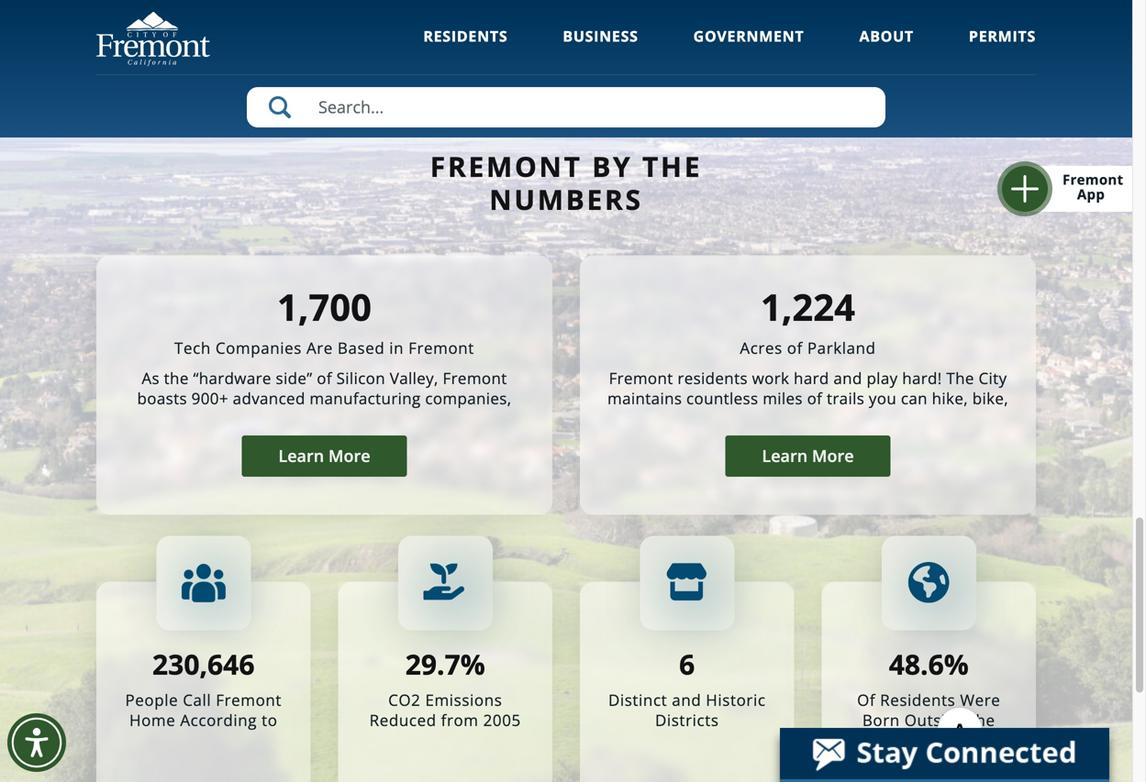 Task type: locate. For each thing, give the bounding box(es) containing it.
0 vertical spatial and
[[834, 368, 862, 389]]

0 horizontal spatial more
[[328, 445, 370, 467]]

1 vertical spatial and
[[672, 690, 701, 711]]

1 horizontal spatial and
[[834, 368, 862, 389]]

the right outside
[[970, 710, 995, 731]]

born
[[862, 710, 900, 731]]

by
[[592, 148, 633, 185]]

% inside 48.6 % of residents were born outside the u.s.
[[944, 646, 969, 684]]

fremont inside 230,646 people call fremont home according to 2020 census
[[216, 690, 282, 711]]

&
[[785, 409, 796, 430]]

manufacturing
[[310, 388, 421, 409]]

2 learn from the left
[[762, 445, 808, 467]]

learn more
[[278, 445, 370, 467], [762, 445, 854, 467]]

1 learn from the left
[[278, 445, 324, 467]]

and down "6"
[[672, 690, 701, 711]]

more for 1,224
[[812, 445, 854, 467]]

government link
[[693, 26, 804, 71]]

stay connected image
[[780, 729, 1108, 780]]

residents
[[423, 26, 508, 46], [880, 690, 956, 711]]

1,224 acres of parkland
[[740, 282, 876, 359]]

0 horizontal spatial to
[[262, 710, 278, 731]]

of right side"
[[317, 368, 332, 389]]

fremont inside 1,700 tech companies are based in fremont
[[408, 338, 474, 359]]

learn down &
[[762, 445, 808, 467]]

more for 1,700
[[328, 445, 370, 467]]

%
[[460, 646, 485, 684], [944, 646, 969, 684]]

learn more for 1,224
[[762, 445, 854, 467]]

government
[[693, 26, 804, 46]]

and inside "6 distinct and historic districts"
[[672, 690, 701, 711]]

1 horizontal spatial the
[[970, 710, 995, 731]]

1 % from the left
[[460, 646, 485, 684]]

about
[[859, 26, 914, 46]]

representing
[[210, 409, 307, 430]]

230,646 image
[[181, 564, 225, 603]]

0 vertical spatial the
[[164, 368, 189, 389]]

230,646
[[152, 646, 255, 684]]

to inside 230,646 people call fremont home according to 2020 census
[[262, 710, 278, 731]]

1
[[311, 409, 321, 430]]

the
[[642, 148, 702, 185]]

1 vertical spatial the
[[970, 710, 995, 731]]

census
[[197, 731, 253, 752]]

1 horizontal spatial residents
[[880, 690, 956, 711]]

and
[[834, 368, 862, 389], [672, 690, 701, 711]]

as the "hardware side" of silicon valley, fremont boasts 900+ advanced manufacturing companies, representing 1 in every 4 jobs.
[[137, 368, 512, 430]]

fremont inside the fremont residents work hard and play hard! the city maintains countless miles of trails you can hike, bike, run & explore.
[[609, 368, 673, 389]]

fremont app link
[[1021, 166, 1132, 212]]

1 horizontal spatial more
[[812, 445, 854, 467]]

more down every
[[328, 445, 370, 467]]

the
[[946, 368, 974, 389]]

reduced
[[369, 710, 436, 731]]

0 horizontal spatial residents
[[423, 26, 508, 46]]

bike,
[[972, 388, 1008, 409]]

more
[[328, 445, 370, 467], [812, 445, 854, 467]]

run
[[754, 409, 780, 430]]

6 image
[[665, 562, 709, 606]]

1 vertical spatial in
[[325, 409, 339, 430]]

2 % from the left
[[944, 646, 969, 684]]

learn more down &
[[762, 445, 854, 467]]

more down explore. at right
[[812, 445, 854, 467]]

in
[[389, 338, 404, 359], [325, 409, 339, 430]]

emissions
[[425, 690, 502, 711]]

city
[[979, 368, 1007, 389]]

0 vertical spatial in
[[389, 338, 404, 359]]

1 horizontal spatial learn
[[762, 445, 808, 467]]

of left trails
[[807, 388, 822, 409]]

in up valley,
[[389, 338, 404, 359]]

1 horizontal spatial of
[[787, 338, 803, 359]]

in right 1
[[325, 409, 339, 430]]

business link
[[563, 26, 638, 71]]

1 horizontal spatial in
[[389, 338, 404, 359]]

fremont inside the as the "hardware side" of silicon valley, fremont boasts 900+ advanced manufacturing companies, representing 1 in every 4 jobs.
[[443, 368, 507, 389]]

miles
[[763, 388, 803, 409]]

1 horizontal spatial to
[[416, 731, 432, 752]]

of inside the fremont residents work hard and play hard! the city maintains countless miles of trails you can hike, bike, run & explore.
[[807, 388, 822, 409]]

1 horizontal spatial learn more
[[762, 445, 854, 467]]

% inside 29.7 % co2 emissions reduced from 2005 to 2019
[[460, 646, 485, 684]]

districts
[[655, 710, 719, 731]]

to
[[262, 710, 278, 731], [416, 731, 432, 752]]

1 more from the left
[[328, 445, 370, 467]]

48.6% image
[[907, 562, 951, 606]]

trails
[[827, 388, 865, 409]]

% up "were"
[[944, 646, 969, 684]]

play
[[867, 368, 898, 389]]

2 horizontal spatial of
[[807, 388, 822, 409]]

to right 'census'
[[262, 710, 278, 731]]

the
[[164, 368, 189, 389], [970, 710, 995, 731]]

the inside 48.6 % of residents were born outside the u.s.
[[970, 710, 995, 731]]

Search text field
[[247, 87, 885, 128]]

learn down 1
[[278, 445, 324, 467]]

and inside the fremont residents work hard and play hard! the city maintains countless miles of trails you can hike, bike, run & explore.
[[834, 368, 862, 389]]

permits
[[969, 26, 1036, 46]]

of right 'acres'
[[787, 338, 803, 359]]

home
[[129, 710, 176, 731]]

% for 29.7
[[460, 646, 485, 684]]

the right as
[[164, 368, 189, 389]]

0 horizontal spatial in
[[325, 409, 339, 430]]

0 horizontal spatial learn more
[[278, 445, 370, 467]]

fremont
[[1063, 170, 1123, 189], [408, 338, 474, 359], [443, 368, 507, 389], [609, 368, 673, 389], [216, 690, 282, 711]]

learn more down 1
[[278, 445, 370, 467]]

29.7% image
[[423, 562, 467, 606]]

learn
[[278, 445, 324, 467], [762, 445, 808, 467]]

boasts
[[137, 388, 187, 409]]

0 horizontal spatial of
[[317, 368, 332, 389]]

0 horizontal spatial and
[[672, 690, 701, 711]]

fremont by the numbers
[[430, 148, 702, 218]]

in inside the as the "hardware side" of silicon valley, fremont boasts 900+ advanced manufacturing companies, representing 1 in every 4 jobs.
[[325, 409, 339, 430]]

% up emissions
[[460, 646, 485, 684]]

1 vertical spatial residents
[[880, 690, 956, 711]]

business
[[563, 26, 638, 46]]

0 horizontal spatial learn
[[278, 445, 324, 467]]

2 more from the left
[[812, 445, 854, 467]]

hard
[[794, 368, 829, 389]]

0 horizontal spatial the
[[164, 368, 189, 389]]

1 horizontal spatial %
[[944, 646, 969, 684]]

230,646 people call fremont home according to 2020 census
[[125, 646, 282, 752]]

fremont
[[430, 148, 582, 185]]

of
[[787, 338, 803, 359], [317, 368, 332, 389], [807, 388, 822, 409]]

2005
[[483, 710, 521, 731]]

advanced
[[233, 388, 305, 409]]

residents
[[678, 368, 748, 389]]

0 horizontal spatial %
[[460, 646, 485, 684]]

900+
[[191, 388, 228, 409]]

to left 2019
[[416, 731, 432, 752]]

2 learn more from the left
[[762, 445, 854, 467]]

outside
[[904, 710, 965, 731]]

1 learn more from the left
[[278, 445, 370, 467]]

learn for 1,224
[[762, 445, 808, 467]]

and down parkland
[[834, 368, 862, 389]]



Task type: vqa. For each thing, say whether or not it's contained in the screenshot.
A fire truck with firefighters in front Image
no



Task type: describe. For each thing, give the bounding box(es) containing it.
in inside 1,700 tech companies are based in fremont
[[389, 338, 404, 359]]

silicon
[[336, 368, 385, 389]]

6 distinct and historic districts
[[608, 646, 766, 731]]

can
[[901, 388, 928, 409]]

fremont app
[[1063, 170, 1123, 204]]

co2
[[388, 690, 421, 711]]

of inside 1,224 acres of parkland
[[787, 338, 803, 359]]

learn more for 1,700
[[278, 445, 370, 467]]

side"
[[276, 368, 312, 389]]

parkland
[[807, 338, 876, 359]]

you
[[869, 388, 897, 409]]

1,700 tech companies are based in fremont
[[174, 282, 474, 359]]

countless
[[686, 388, 758, 409]]

0 vertical spatial residents
[[423, 26, 508, 46]]

historic
[[706, 690, 766, 711]]

1,224
[[761, 282, 855, 332]]

companies
[[215, 338, 302, 359]]

48.6 % of residents were born outside the u.s.
[[857, 646, 1001, 752]]

from
[[441, 710, 479, 731]]

call
[[183, 690, 211, 711]]

learn for 1,700
[[278, 445, 324, 467]]

acres
[[740, 338, 782, 359]]

hard!
[[902, 368, 942, 389]]

valley,
[[390, 368, 438, 389]]

are
[[306, 338, 333, 359]]

based
[[338, 338, 385, 359]]

6
[[679, 646, 695, 684]]

people
[[125, 690, 178, 711]]

work
[[752, 368, 789, 389]]

about link
[[859, 26, 914, 71]]

permits link
[[969, 26, 1036, 71]]

residents inside 48.6 % of residents were born outside the u.s.
[[880, 690, 956, 711]]

u.s.
[[914, 731, 944, 752]]

jobs.
[[403, 409, 438, 430]]

29.7
[[405, 646, 460, 684]]

% for 48.6
[[944, 646, 969, 684]]

the inside the as the "hardware side" of silicon valley, fremont boasts 900+ advanced manufacturing companies, representing 1 in every 4 jobs.
[[164, 368, 189, 389]]

48.6
[[889, 646, 944, 684]]

of
[[857, 690, 876, 711]]

as
[[142, 368, 160, 389]]

residents link
[[423, 26, 508, 71]]

fremont residents work hard and play hard! the city maintains countless miles of trails you can hike, bike, run & explore.
[[607, 368, 1008, 430]]

were
[[960, 690, 1001, 711]]

"hardware
[[193, 368, 271, 389]]

numbers
[[489, 181, 643, 218]]

distinct
[[608, 690, 667, 711]]

hike,
[[932, 388, 968, 409]]

explore.
[[801, 409, 862, 430]]

29.7 % co2 emissions reduced from 2005 to 2019
[[369, 646, 521, 752]]

1,700
[[277, 282, 372, 332]]

every
[[344, 409, 385, 430]]

app
[[1077, 185, 1105, 204]]

4
[[389, 409, 398, 430]]

according
[[180, 710, 257, 731]]

tech
[[174, 338, 211, 359]]

2020
[[154, 731, 192, 752]]

companies,
[[425, 388, 512, 409]]

of inside the as the "hardware side" of silicon valley, fremont boasts 900+ advanced manufacturing companies, representing 1 in every 4 jobs.
[[317, 368, 332, 389]]

2019
[[437, 731, 474, 752]]

to inside 29.7 % co2 emissions reduced from 2005 to 2019
[[416, 731, 432, 752]]

maintains
[[607, 388, 682, 409]]



